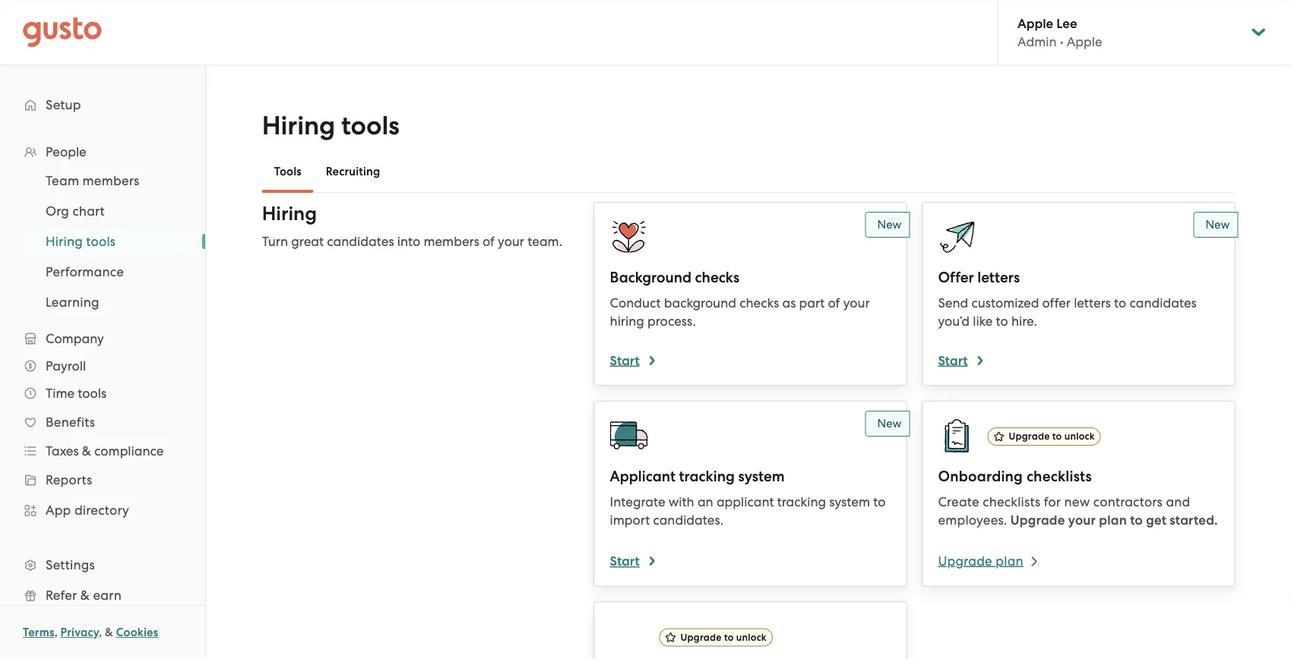 Task type: vqa. For each thing, say whether or not it's contained in the screenshot.
Please
no



Task type: describe. For each thing, give the bounding box(es) containing it.
you'd
[[939, 314, 970, 329]]

hire.
[[1012, 314, 1038, 329]]

hiring tools tab list
[[262, 151, 1236, 193]]

0 vertical spatial checks
[[695, 269, 740, 287]]

start for background checks
[[610, 353, 640, 369]]

admin
[[1018, 34, 1057, 49]]

turn
[[262, 234, 288, 249]]

0 vertical spatial tools
[[342, 111, 400, 141]]

started.
[[1170, 513, 1219, 529]]

letters inside send customized offer letters to candidates you'd like to hire.
[[1074, 296, 1112, 311]]

like
[[973, 314, 993, 329]]

integrate
[[610, 495, 666, 510]]

upgrade plan
[[939, 554, 1024, 569]]

taxes & compliance
[[46, 444, 164, 459]]

members inside 'link'
[[83, 173, 139, 189]]

team
[[46, 173, 79, 189]]

2 vertical spatial &
[[105, 627, 113, 640]]

org
[[46, 204, 69, 219]]

settings link
[[15, 552, 190, 579]]

app directory link
[[15, 497, 190, 525]]

upgrade to unlock link
[[594, 603, 907, 660]]

1 horizontal spatial plan
[[1100, 513, 1128, 529]]

create
[[939, 495, 980, 510]]

conduct background checks as part of your hiring process.
[[610, 296, 870, 329]]

1 vertical spatial upgrade to unlock
[[681, 632, 767, 644]]

chart
[[73, 204, 105, 219]]

background checks
[[610, 269, 740, 287]]

learning link
[[27, 289, 190, 316]]

time tools button
[[15, 380, 190, 408]]

checklists for onboarding
[[1027, 468, 1093, 486]]

of for part
[[828, 296, 841, 311]]

refer
[[46, 589, 77, 604]]

performance
[[46, 265, 124, 280]]

1 horizontal spatial upgrade to unlock
[[1009, 431, 1095, 443]]

& for compliance
[[82, 444, 91, 459]]

app
[[46, 503, 71, 519]]

terms
[[23, 627, 54, 640]]

& for earn
[[80, 589, 90, 604]]

reports link
[[15, 467, 190, 494]]

conduct
[[610, 296, 661, 311]]

upgrade your plan to get started.
[[1008, 513, 1219, 529]]

company
[[46, 332, 104, 347]]

team.
[[528, 234, 563, 249]]

new
[[1065, 495, 1091, 510]]

send customized offer letters to candidates you'd like to hire.
[[939, 296, 1197, 329]]

1 vertical spatial hiring
[[262, 203, 317, 226]]

offer letters
[[939, 269, 1020, 287]]

app directory
[[46, 503, 129, 519]]

hiring tools link
[[27, 228, 190, 255]]

privacy link
[[60, 627, 99, 640]]

new for applicant tracking system
[[878, 417, 902, 431]]

company button
[[15, 325, 190, 353]]

offer
[[1043, 296, 1071, 311]]

1 vertical spatial unlock
[[737, 632, 767, 644]]

an
[[698, 495, 714, 510]]

background
[[664, 296, 737, 311]]

cookies button
[[116, 624, 158, 643]]

send
[[939, 296, 969, 311]]

2 , from the left
[[99, 627, 102, 640]]

1 , from the left
[[54, 627, 58, 640]]

create checklists for new contractors and employees.
[[939, 495, 1191, 528]]

time
[[46, 386, 75, 401]]

system inside 'integrate with an applicant tracking system to import candidates.'
[[830, 495, 871, 510]]

time tools
[[46, 386, 107, 401]]

setup
[[46, 97, 81, 113]]

employees.
[[939, 513, 1008, 528]]

recruiting
[[326, 165, 381, 179]]

tools inside dropdown button
[[78, 386, 107, 401]]

privacy
[[60, 627, 99, 640]]

candidates.
[[653, 513, 724, 528]]

recruiting button
[[314, 154, 393, 190]]

compliance
[[94, 444, 164, 459]]

benefits
[[46, 415, 95, 430]]

taxes & compliance button
[[15, 438, 190, 465]]

payroll button
[[15, 353, 190, 380]]

and
[[1167, 495, 1191, 510]]

directory
[[74, 503, 129, 519]]

customized
[[972, 296, 1040, 311]]

refer & earn link
[[15, 582, 190, 610]]

part
[[800, 296, 825, 311]]

start for applicant tracking system
[[610, 554, 640, 570]]



Task type: locate. For each thing, give the bounding box(es) containing it.
1 vertical spatial checklists
[[983, 495, 1041, 510]]

•
[[1061, 34, 1064, 49]]

upgrade
[[1009, 431, 1050, 443], [1011, 513, 1066, 529], [939, 554, 993, 569], [681, 632, 722, 644]]

checks up background
[[695, 269, 740, 287]]

setup link
[[15, 91, 190, 119]]

& right taxes
[[82, 444, 91, 459]]

integrate with an applicant tracking system to import candidates.
[[610, 495, 886, 528]]

1 horizontal spatial hiring tools
[[262, 111, 400, 141]]

new
[[878, 218, 902, 232], [1206, 218, 1230, 232], [878, 417, 902, 431]]

applicant tracking system
[[610, 468, 785, 486]]

1 horizontal spatial letters
[[1074, 296, 1112, 311]]

background
[[610, 269, 692, 287]]

settings
[[46, 558, 95, 573]]

hiring tools up performance
[[46, 234, 116, 249]]

letters up customized
[[978, 269, 1020, 287]]

apple
[[1018, 15, 1054, 31], [1067, 34, 1103, 49]]

reports
[[46, 473, 92, 488]]

tracking
[[679, 468, 735, 486], [778, 495, 827, 510]]

& left earn at the left bottom
[[80, 589, 90, 604]]

, left privacy "link"
[[54, 627, 58, 640]]

tools down org chart link
[[86, 234, 116, 249]]

start down hiring
[[610, 353, 640, 369]]

& inside refer & earn link
[[80, 589, 90, 604]]

benefits link
[[15, 409, 190, 436]]

2 horizontal spatial your
[[1069, 513, 1096, 529]]

letters
[[978, 269, 1020, 287], [1074, 296, 1112, 311]]

org chart
[[46, 204, 105, 219]]

0 horizontal spatial members
[[83, 173, 139, 189]]

0 vertical spatial upgrade to unlock
[[1009, 431, 1095, 443]]

terms , privacy , & cookies
[[23, 627, 158, 640]]

earn
[[93, 589, 122, 604]]

unlock
[[1065, 431, 1095, 443], [737, 632, 767, 644]]

onboarding
[[939, 468, 1024, 486]]

hiring down org
[[46, 234, 83, 249]]

& left cookies button
[[105, 627, 113, 640]]

of for members
[[483, 234, 495, 249]]

0 vertical spatial members
[[83, 173, 139, 189]]

0 horizontal spatial tracking
[[679, 468, 735, 486]]

0 vertical spatial apple
[[1018, 15, 1054, 31]]

list
[[0, 138, 205, 660], [0, 166, 205, 318]]

0 vertical spatial tracking
[[679, 468, 735, 486]]

gusto navigation element
[[0, 65, 205, 660]]

0 horizontal spatial system
[[739, 468, 785, 486]]

great
[[291, 234, 324, 249]]

tracking inside 'integrate with an applicant tracking system to import candidates.'
[[778, 495, 827, 510]]

0 horizontal spatial ,
[[54, 627, 58, 640]]

2 vertical spatial tools
[[78, 386, 107, 401]]

1 vertical spatial checks
[[740, 296, 780, 311]]

1 vertical spatial members
[[424, 234, 480, 249]]

1 vertical spatial &
[[80, 589, 90, 604]]

0 horizontal spatial candidates
[[327, 234, 394, 249]]

0 vertical spatial candidates
[[327, 234, 394, 249]]

0 vertical spatial hiring tools
[[262, 111, 400, 141]]

to inside 'integrate with an applicant tracking system to import candidates.'
[[874, 495, 886, 510]]

into
[[398, 234, 421, 249]]

1 list from the top
[[0, 138, 205, 660]]

your for part
[[844, 296, 870, 311]]

refer & earn
[[46, 589, 122, 604]]

checklists up the for
[[1027, 468, 1093, 486]]

of
[[483, 234, 495, 249], [828, 296, 841, 311]]

of right 'part'
[[828, 296, 841, 311]]

tracking up an
[[679, 468, 735, 486]]

taxes
[[46, 444, 79, 459]]

1 horizontal spatial unlock
[[1065, 431, 1095, 443]]

tools down the payroll dropdown button in the left bottom of the page
[[78, 386, 107, 401]]

0 vertical spatial &
[[82, 444, 91, 459]]

0 horizontal spatial hiring tools
[[46, 234, 116, 249]]

tools
[[342, 111, 400, 141], [86, 234, 116, 249], [78, 386, 107, 401]]

people
[[46, 144, 86, 160]]

0 horizontal spatial upgrade to unlock
[[681, 632, 767, 644]]

new for background checks
[[878, 218, 902, 232]]

turn great candidates into members of your team.
[[262, 234, 563, 249]]

checks inside the conduct background checks as part of your hiring process.
[[740, 296, 780, 311]]

new for offer letters
[[1206, 218, 1230, 232]]

your inside the conduct background checks as part of your hiring process.
[[844, 296, 870, 311]]

import
[[610, 513, 650, 528]]

for
[[1044, 495, 1062, 510]]

0 vertical spatial system
[[739, 468, 785, 486]]

org chart link
[[27, 198, 190, 225]]

1 horizontal spatial tracking
[[778, 495, 827, 510]]

members
[[83, 173, 139, 189], [424, 234, 480, 249]]

with
[[669, 495, 695, 510]]

list containing people
[[0, 138, 205, 660]]

hiring tools inside list
[[46, 234, 116, 249]]

hiring tools
[[262, 111, 400, 141], [46, 234, 116, 249]]

1 horizontal spatial ,
[[99, 627, 102, 640]]

terms link
[[23, 627, 54, 640]]

1 vertical spatial candidates
[[1130, 296, 1197, 311]]

apple lee admin • apple
[[1018, 15, 1103, 49]]

members right into
[[424, 234, 480, 249]]

hiring up the turn
[[262, 203, 317, 226]]

checks
[[695, 269, 740, 287], [740, 296, 780, 311]]

hiring tools up recruiting button
[[262, 111, 400, 141]]

1 horizontal spatial apple
[[1067, 34, 1103, 49]]

tracking right the "applicant"
[[778, 495, 827, 510]]

offer
[[939, 269, 975, 287]]

0 vertical spatial checklists
[[1027, 468, 1093, 486]]

checks left as
[[740, 296, 780, 311]]

members down the "people" dropdown button
[[83, 173, 139, 189]]

as
[[783, 296, 796, 311]]

1 vertical spatial of
[[828, 296, 841, 311]]

of left team.
[[483, 234, 495, 249]]

of inside the conduct background checks as part of your hiring process.
[[828, 296, 841, 311]]

plan down employees.
[[996, 554, 1024, 569]]

applicant
[[610, 468, 676, 486]]

list containing team members
[[0, 166, 205, 318]]

checklists for create
[[983, 495, 1041, 510]]

checklists down onboarding checklists in the bottom of the page
[[983, 495, 1041, 510]]

home image
[[23, 17, 102, 48]]

0 vertical spatial plan
[[1100, 513, 1128, 529]]

letters right the offer
[[1074, 296, 1112, 311]]

& inside taxes & compliance dropdown button
[[82, 444, 91, 459]]

0 horizontal spatial your
[[498, 234, 525, 249]]

1 vertical spatial plan
[[996, 554, 1024, 569]]

performance link
[[27, 259, 190, 286]]

,
[[54, 627, 58, 640], [99, 627, 102, 640]]

payroll
[[46, 359, 86, 374]]

apple right •
[[1067, 34, 1103, 49]]

2 list from the top
[[0, 166, 205, 318]]

1 vertical spatial system
[[830, 495, 871, 510]]

candidates inside send customized offer letters to candidates you'd like to hire.
[[1130, 296, 1197, 311]]

cookies
[[116, 627, 158, 640]]

start down import
[[610, 554, 640, 570]]

people button
[[15, 138, 190, 166]]

onboarding checklists
[[939, 468, 1093, 486]]

tools button
[[262, 154, 314, 190]]

your down new
[[1069, 513, 1096, 529]]

checklists
[[1027, 468, 1093, 486], [983, 495, 1041, 510]]

1 horizontal spatial candidates
[[1130, 296, 1197, 311]]

your left team.
[[498, 234, 525, 249]]

0 horizontal spatial of
[[483, 234, 495, 249]]

upgrade inside upgrade to unlock link
[[681, 632, 722, 644]]

start down you'd
[[939, 353, 968, 369]]

to
[[1115, 296, 1127, 311], [996, 314, 1009, 329], [1053, 431, 1063, 443], [874, 495, 886, 510], [1131, 513, 1144, 529], [725, 632, 734, 644]]

checklists inside create checklists for new contractors and employees.
[[983, 495, 1041, 510]]

1 vertical spatial apple
[[1067, 34, 1103, 49]]

system
[[739, 468, 785, 486], [830, 495, 871, 510]]

applicant
[[717, 495, 774, 510]]

hiring up tools
[[262, 111, 335, 141]]

start for offer letters
[[939, 353, 968, 369]]

0 horizontal spatial apple
[[1018, 15, 1054, 31]]

hiring
[[610, 314, 645, 329]]

lee
[[1057, 15, 1078, 31]]

tools up recruiting button
[[342, 111, 400, 141]]

contractors
[[1094, 495, 1163, 510]]

tools
[[274, 165, 302, 179]]

0 horizontal spatial plan
[[996, 554, 1024, 569]]

apple up admin
[[1018, 15, 1054, 31]]

0 vertical spatial hiring
[[262, 111, 335, 141]]

0 vertical spatial of
[[483, 234, 495, 249]]

learning
[[46, 295, 99, 310]]

1 horizontal spatial your
[[844, 296, 870, 311]]

0 vertical spatial your
[[498, 234, 525, 249]]

1 vertical spatial hiring tools
[[46, 234, 116, 249]]

1 vertical spatial tools
[[86, 234, 116, 249]]

0 horizontal spatial unlock
[[737, 632, 767, 644]]

hiring inside the "gusto navigation" "element"
[[46, 234, 83, 249]]

1 horizontal spatial system
[[830, 495, 871, 510]]

team members
[[46, 173, 139, 189]]

0 vertical spatial unlock
[[1065, 431, 1095, 443]]

, left cookies button
[[99, 627, 102, 640]]

your for members
[[498, 234, 525, 249]]

1 horizontal spatial members
[[424, 234, 480, 249]]

process.
[[648, 314, 696, 329]]

1 vertical spatial letters
[[1074, 296, 1112, 311]]

team members link
[[27, 167, 190, 195]]

0 horizontal spatial letters
[[978, 269, 1020, 287]]

2 vertical spatial hiring
[[46, 234, 83, 249]]

1 horizontal spatial of
[[828, 296, 841, 311]]

&
[[82, 444, 91, 459], [80, 589, 90, 604], [105, 627, 113, 640]]

your right 'part'
[[844, 296, 870, 311]]

1 vertical spatial your
[[844, 296, 870, 311]]

get
[[1147, 513, 1167, 529]]

2 vertical spatial your
[[1069, 513, 1096, 529]]

plan down contractors
[[1100, 513, 1128, 529]]

0 vertical spatial letters
[[978, 269, 1020, 287]]

start
[[610, 353, 640, 369], [939, 353, 968, 369], [610, 554, 640, 570]]

upgrade to unlock
[[1009, 431, 1095, 443], [681, 632, 767, 644]]

1 vertical spatial tracking
[[778, 495, 827, 510]]

your
[[498, 234, 525, 249], [844, 296, 870, 311], [1069, 513, 1096, 529]]



